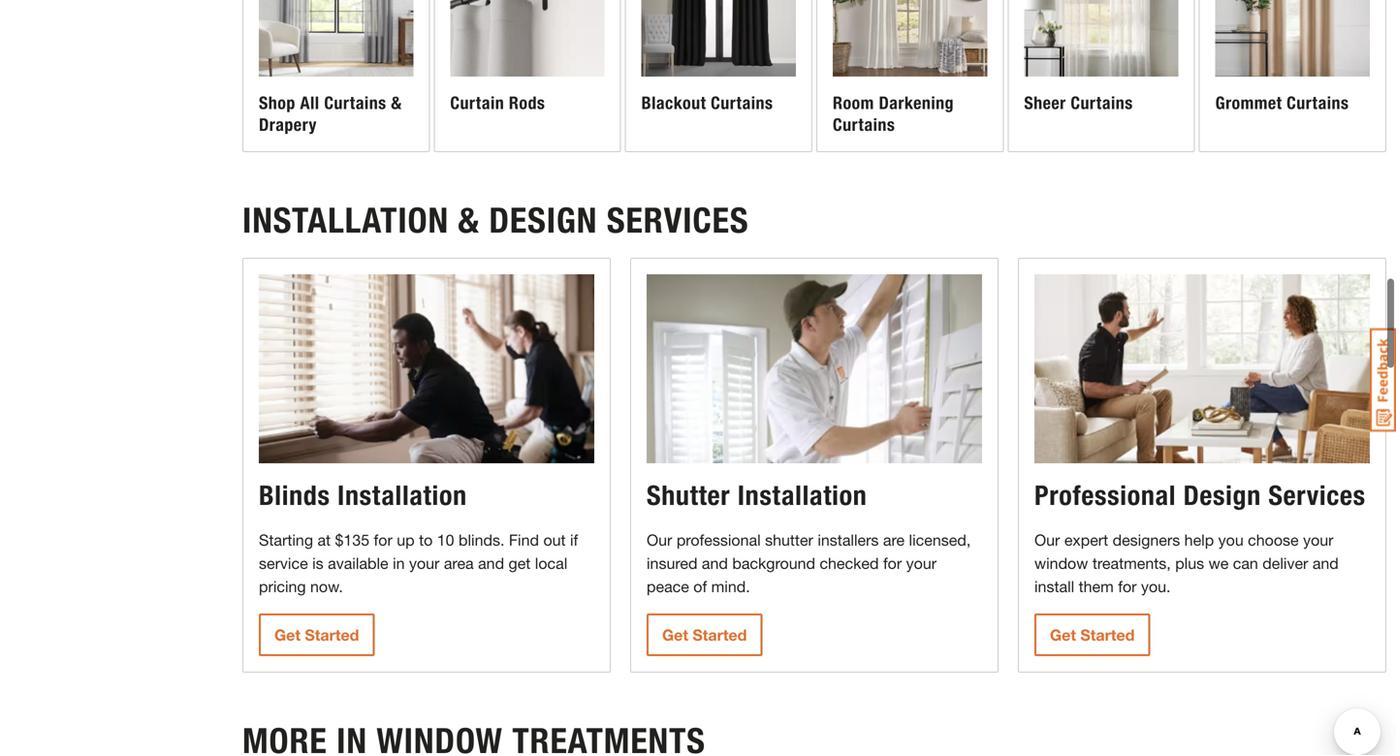 Task type: vqa. For each thing, say whether or not it's contained in the screenshot.
Curtains related to Sheer Curtains
yes



Task type: locate. For each thing, give the bounding box(es) containing it.
for inside our expert designers help you choose your window treatments, plus we can deliver and install them for you.
[[1118, 577, 1137, 596]]

and inside our expert designers help you choose your window treatments, plus we can deliver and install them for you.
[[1313, 554, 1339, 572]]

2 installation from the left
[[738, 479, 867, 512]]

1 get started link from the left
[[259, 614, 375, 656]]

sheer
[[1024, 93, 1066, 114]]

and down blinds.
[[478, 554, 504, 572]]

started
[[305, 626, 359, 644], [693, 626, 747, 644], [1081, 626, 1135, 644]]

2 horizontal spatial get started link
[[1035, 614, 1150, 656]]

our up the window
[[1035, 531, 1060, 549]]

get down the peace
[[662, 626, 688, 644]]

and
[[478, 554, 504, 572], [702, 554, 728, 572], [1313, 554, 1339, 572]]

0 horizontal spatial our
[[647, 531, 672, 549]]

curtains for sheer curtains
[[1071, 93, 1133, 114]]

shop all curtains & drapery
[[259, 93, 402, 135]]

our expert designers help you choose your window treatments, plus we can deliver and install them for you.
[[1035, 531, 1339, 596]]

them
[[1079, 577, 1114, 596]]

2 horizontal spatial your
[[1303, 531, 1334, 549]]

0 horizontal spatial your
[[409, 554, 440, 572]]

installation
[[242, 199, 449, 242]]

and inside our professional shutter installers are licensed, insured and background checked for your peace of mind.
[[702, 554, 728, 572]]

pricing
[[259, 577, 306, 596]]

curtains right sheer
[[1071, 93, 1133, 114]]

&
[[391, 93, 402, 114], [458, 199, 480, 242]]

3 get started from the left
[[1050, 626, 1135, 644]]

get for blinds
[[274, 626, 301, 644]]

0 horizontal spatial for
[[374, 531, 393, 549]]

and right the deliver
[[1313, 554, 1339, 572]]

1 horizontal spatial our
[[1035, 531, 1060, 549]]

designers
[[1113, 531, 1180, 549]]

get
[[274, 626, 301, 644], [662, 626, 688, 644], [1050, 626, 1076, 644]]

help
[[1185, 531, 1214, 549]]

& left curtain
[[391, 93, 402, 114]]

0 horizontal spatial get started link
[[259, 614, 375, 656]]

get started link for blinds
[[259, 614, 375, 656]]

for down treatments,
[[1118, 577, 1137, 596]]

1 horizontal spatial get
[[662, 626, 688, 644]]

sheer curtains link
[[1009, 0, 1194, 151]]

for down are
[[883, 554, 902, 572]]

1 horizontal spatial get started link
[[647, 614, 763, 656]]

started down the mind.
[[693, 626, 747, 644]]

get started link down them
[[1035, 614, 1150, 656]]

your
[[1303, 531, 1334, 549], [409, 554, 440, 572], [906, 554, 937, 572]]

your down licensed,
[[906, 554, 937, 572]]

2 vertical spatial for
[[1118, 577, 1137, 596]]

find
[[509, 531, 539, 549]]

3 started from the left
[[1081, 626, 1135, 644]]

get down install
[[1050, 626, 1076, 644]]

1 get from the left
[[274, 626, 301, 644]]

3 get started link from the left
[[1035, 614, 1150, 656]]

get started down of
[[662, 626, 747, 644]]

local
[[535, 554, 568, 572]]

available
[[328, 554, 388, 572]]

installation up shutter
[[738, 479, 867, 512]]

sheer curtains
[[1024, 93, 1133, 114]]

curtains inside room darkening curtains
[[833, 115, 895, 135]]

2 get started link from the left
[[647, 614, 763, 656]]

2 horizontal spatial and
[[1313, 554, 1339, 572]]

curtains for blackout curtains
[[711, 93, 773, 114]]

1 horizontal spatial installation
[[738, 479, 867, 512]]

insured
[[647, 554, 698, 572]]

professional
[[1035, 479, 1176, 512]]

2 started from the left
[[693, 626, 747, 644]]

1 horizontal spatial your
[[906, 554, 937, 572]]

choose
[[1248, 531, 1299, 549]]

and inside starting at $135 for up to 10 blinds. find out if service is available in your area and get local pricing now.
[[478, 554, 504, 572]]

your up the deliver
[[1303, 531, 1334, 549]]

& inside 'shop all curtains & drapery'
[[391, 93, 402, 114]]

shop
[[259, 93, 296, 114]]

you
[[1219, 531, 1244, 549]]

your down to
[[409, 554, 440, 572]]

1 our from the left
[[647, 531, 672, 549]]

licensed,
[[909, 531, 971, 549]]

in
[[393, 554, 405, 572]]

started for blinds
[[305, 626, 359, 644]]

0 vertical spatial for
[[374, 531, 393, 549]]

2 horizontal spatial for
[[1118, 577, 1137, 596]]

0 horizontal spatial started
[[305, 626, 359, 644]]

now.
[[310, 577, 343, 596]]

get started down them
[[1050, 626, 1135, 644]]

get started link
[[259, 614, 375, 656], [647, 614, 763, 656], [1035, 614, 1150, 656]]

curtains right all
[[324, 93, 387, 114]]

for inside starting at $135 for up to 10 blinds. find out if service is available in your area and get local pricing now.
[[374, 531, 393, 549]]

0 horizontal spatial &
[[391, 93, 402, 114]]

curtains down room
[[833, 115, 895, 135]]

2 our from the left
[[1035, 531, 1060, 549]]

1 started from the left
[[305, 626, 359, 644]]

design
[[1184, 479, 1262, 512]]

window
[[1035, 554, 1088, 572]]

feedback link image
[[1370, 328, 1396, 432]]

curtains right grommet
[[1287, 93, 1349, 114]]

our professional shutter installers are licensed, insured and background checked for your peace of mind.
[[647, 531, 971, 596]]

1 horizontal spatial get started
[[662, 626, 747, 644]]

0 horizontal spatial installation
[[338, 479, 467, 512]]

curtains for grommet curtains
[[1287, 93, 1349, 114]]

10
[[437, 531, 454, 549]]

installation for blinds installation
[[338, 479, 467, 512]]

0 horizontal spatial and
[[478, 554, 504, 572]]

1 horizontal spatial &
[[458, 199, 480, 242]]

grommet curtains
[[1216, 93, 1349, 114]]

installation & design services
[[242, 199, 749, 242]]

we
[[1209, 554, 1229, 572]]

2 horizontal spatial get started
[[1050, 626, 1135, 644]]

1 horizontal spatial for
[[883, 554, 902, 572]]

and down professional
[[702, 554, 728, 572]]

for
[[374, 531, 393, 549], [883, 554, 902, 572], [1118, 577, 1137, 596]]

get down 'pricing'
[[274, 626, 301, 644]]

get started link down of
[[647, 614, 763, 656]]

3 get from the left
[[1050, 626, 1076, 644]]

our inside our expert designers help you choose your window treatments, plus we can deliver and install them for you.
[[1035, 531, 1060, 549]]

1 vertical spatial for
[[883, 554, 902, 572]]

installation up up
[[338, 479, 467, 512]]

professional
[[677, 531, 761, 549]]

1 and from the left
[[478, 554, 504, 572]]

get started link for shutter
[[647, 614, 763, 656]]

curtains inside sheer curtains link
[[1071, 93, 1133, 114]]

installation
[[338, 479, 467, 512], [738, 479, 867, 512]]

deliver
[[1263, 554, 1309, 572]]

& left design on the top of page
[[458, 199, 480, 242]]

get
[[509, 554, 531, 572]]

curtains
[[324, 93, 387, 114], [711, 93, 773, 114], [1071, 93, 1133, 114], [1287, 93, 1349, 114], [833, 115, 895, 135]]

1 horizontal spatial started
[[693, 626, 747, 644]]

your inside our professional shutter installers are licensed, insured and background checked for your peace of mind.
[[906, 554, 937, 572]]

your inside our expert designers help you choose your window treatments, plus we can deliver and install them for you.
[[1303, 531, 1334, 549]]

1 horizontal spatial and
[[702, 554, 728, 572]]

image for room darkening curtains image
[[833, 0, 987, 77]]

3 and from the left
[[1313, 554, 1339, 572]]

started down now.
[[305, 626, 359, 644]]

curtains right blackout
[[711, 93, 773, 114]]

get started down now.
[[274, 626, 359, 644]]

get started link down now.
[[259, 614, 375, 656]]

all
[[300, 93, 320, 114]]

0 horizontal spatial get
[[274, 626, 301, 644]]

shutter
[[647, 479, 730, 512]]

image for professional design services image
[[1035, 275, 1370, 463]]

curtains inside 'shop all curtains & drapery'
[[324, 93, 387, 114]]

1 installation from the left
[[338, 479, 467, 512]]

0 horizontal spatial get started
[[274, 626, 359, 644]]

image for shop all curtains & drapery image
[[259, 0, 413, 77]]

2 and from the left
[[702, 554, 728, 572]]

2 horizontal spatial get
[[1050, 626, 1076, 644]]

area
[[444, 554, 474, 572]]

2 horizontal spatial started
[[1081, 626, 1135, 644]]

are
[[883, 531, 905, 549]]

0 vertical spatial &
[[391, 93, 402, 114]]

our up insured
[[647, 531, 672, 549]]

get started
[[274, 626, 359, 644], [662, 626, 747, 644], [1050, 626, 1135, 644]]

curtains inside grommet curtains link
[[1287, 93, 1349, 114]]

1 get started from the left
[[274, 626, 359, 644]]

our
[[647, 531, 672, 549], [1035, 531, 1060, 549]]

starting at $135 for up to 10 blinds. find out if service is available in your area and get local pricing now.
[[259, 531, 578, 596]]

expert
[[1065, 531, 1109, 549]]

for left up
[[374, 531, 393, 549]]

blinds.
[[459, 531, 505, 549]]

installers
[[818, 531, 879, 549]]

curtains inside blackout curtains link
[[711, 93, 773, 114]]

blackout curtains
[[642, 93, 773, 114]]

if
[[570, 531, 578, 549]]

2 get started from the left
[[662, 626, 747, 644]]

blackout curtains link
[[626, 0, 812, 151]]

started down them
[[1081, 626, 1135, 644]]

our inside our professional shutter installers are licensed, insured and background checked for your peace of mind.
[[647, 531, 672, 549]]

started for professional
[[1081, 626, 1135, 644]]

2 get from the left
[[662, 626, 688, 644]]



Task type: describe. For each thing, give the bounding box(es) containing it.
out
[[543, 531, 566, 549]]

1 vertical spatial &
[[458, 199, 480, 242]]

curtain rods
[[450, 93, 545, 114]]

curtain
[[450, 93, 504, 114]]

plus
[[1175, 554, 1205, 572]]

image for sheer curtains image
[[1024, 0, 1179, 77]]

room darkening curtains link
[[817, 0, 1003, 151]]

grommet
[[1216, 93, 1282, 114]]

treatments,
[[1093, 554, 1171, 572]]

can
[[1233, 554, 1259, 572]]

grommet curtains link
[[1200, 0, 1386, 151]]

room darkening curtains
[[833, 93, 954, 135]]

install
[[1035, 577, 1075, 596]]

shop all curtains & drapery link
[[243, 0, 429, 151]]

blinds installation
[[259, 479, 467, 512]]

shutter
[[765, 531, 813, 549]]

image for blackout curtains image
[[642, 0, 796, 77]]

get for professional
[[1050, 626, 1076, 644]]

image for curtain rods image
[[450, 0, 605, 77]]

at
[[318, 531, 331, 549]]

room
[[833, 93, 874, 114]]

drapery
[[259, 115, 317, 135]]

checked
[[820, 554, 879, 572]]

curtain rods link
[[435, 0, 620, 151]]

blackout
[[642, 93, 706, 114]]

mind.
[[711, 577, 750, 596]]

image for shutter installation image
[[647, 275, 982, 463]]

to
[[419, 531, 433, 549]]

get started link for professional
[[1035, 614, 1150, 656]]

get started for blinds
[[274, 626, 359, 644]]

image for grommet curtains image
[[1216, 0, 1370, 77]]

service
[[259, 554, 308, 572]]

get started for professional
[[1050, 626, 1135, 644]]

rods
[[509, 93, 545, 114]]

installation for shutter installation
[[738, 479, 867, 512]]

your inside starting at $135 for up to 10 blinds. find out if service is available in your area and get local pricing now.
[[409, 554, 440, 572]]

services
[[1269, 479, 1366, 512]]

starting
[[259, 531, 313, 549]]

for inside our professional shutter installers are licensed, insured and background checked for your peace of mind.
[[883, 554, 902, 572]]

professional design services
[[1035, 479, 1366, 512]]

our for shutter installation
[[647, 531, 672, 549]]

design
[[489, 199, 598, 242]]

$135
[[335, 531, 370, 549]]

is
[[312, 554, 324, 572]]

darkening
[[879, 93, 954, 114]]

shutter installation
[[647, 479, 867, 512]]

our for professional design services
[[1035, 531, 1060, 549]]

get started for shutter
[[662, 626, 747, 644]]

get for shutter
[[662, 626, 688, 644]]

started for shutter
[[693, 626, 747, 644]]

image for blinds installation image
[[259, 275, 594, 463]]

background
[[732, 554, 816, 572]]

peace
[[647, 577, 689, 596]]

of
[[694, 577, 707, 596]]

services
[[607, 199, 749, 242]]

you.
[[1141, 577, 1171, 596]]

up
[[397, 531, 415, 549]]

blinds
[[259, 479, 330, 512]]



